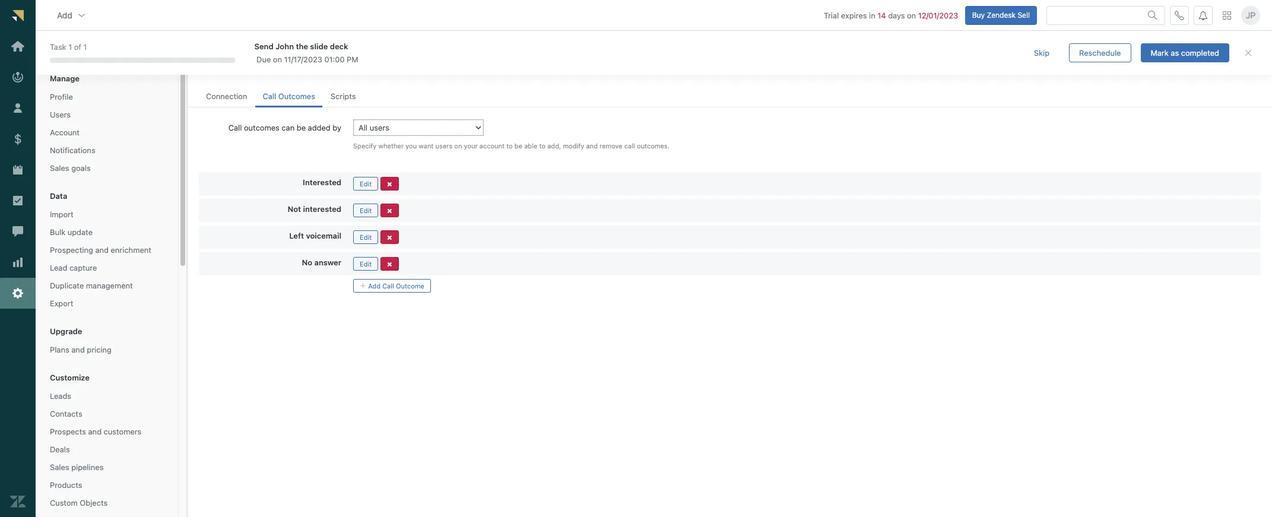 Task type: describe. For each thing, give the bounding box(es) containing it.
on for specify whether you want users on your account to be able to add, modify and remove call outcomes.
[[454, 142, 462, 150]]

text
[[262, 45, 288, 61]]

deals link
[[45, 442, 169, 457]]

interested
[[303, 177, 341, 187]]

pricing
[[87, 345, 112, 354]]

users
[[50, 110, 71, 119]]

and for text
[[236, 45, 259, 61]]

call inside voice and text call your leads and contacts directly from sell. learn about
[[199, 64, 212, 74]]

and for pricing
[[71, 345, 85, 354]]

remove
[[600, 142, 623, 150]]

remove image for not interested
[[387, 208, 392, 214]]

not
[[288, 204, 301, 214]]

pm
[[347, 55, 358, 64]]

buy
[[972, 10, 985, 19]]

jp button
[[1241, 6, 1260, 25]]

send john the slide deck due on 11/17/2023 01:00 pm
[[254, 41, 358, 64]]

whether
[[378, 142, 404, 150]]

bulk update link
[[45, 224, 169, 240]]

voicemail
[[306, 231, 341, 240]]

scripts link
[[323, 86, 363, 108]]

customize
[[50, 373, 90, 382]]

import link
[[45, 207, 169, 222]]

interested
[[303, 204, 341, 214]]

edit for left voicemail
[[360, 233, 372, 241]]

on for trial expires in 14 days on 12/01/2023
[[907, 10, 916, 20]]

search image
[[1148, 10, 1158, 20]]

specify whether you want users on your account to be able to add, modify and remove call outcomes.
[[353, 142, 670, 150]]

data
[[50, 191, 67, 201]]

skip
[[1034, 48, 1050, 57]]

scripts
[[331, 91, 356, 101]]

prospects and customers link
[[45, 424, 169, 439]]

edit for not interested
[[360, 206, 372, 214]]

your inside voice and text call your leads and contacts directly from sell. learn about
[[215, 64, 230, 74]]

send john the slide deck link
[[254, 41, 1003, 52]]

0 vertical spatial be
[[297, 123, 306, 132]]

john
[[275, 41, 294, 51]]

duplicate
[[50, 281, 84, 290]]

days
[[888, 10, 905, 20]]

the
[[296, 41, 308, 51]]

connection
[[206, 91, 247, 101]]

prospects and customers
[[50, 427, 141, 436]]

edit link for no answer
[[353, 257, 378, 271]]

prospecting and enrichment
[[50, 245, 151, 255]]

2 to from the left
[[539, 142, 546, 150]]

management
[[86, 281, 133, 290]]

sales pipelines link
[[45, 459, 169, 475]]

pipelines
[[71, 462, 103, 472]]

plans
[[50, 345, 69, 354]]

leads link
[[45, 388, 169, 404]]

sales pipelines
[[50, 462, 103, 472]]

directly
[[303, 64, 330, 74]]

due
[[257, 55, 271, 64]]

call outcomes link
[[256, 86, 322, 108]]

call left outcomes on the top of page
[[263, 91, 276, 101]]

outcomes
[[244, 123, 280, 132]]

voice
[[199, 45, 233, 61]]

notifications
[[50, 145, 95, 155]]

upgrade
[[50, 327, 82, 336]]

slide
[[310, 41, 328, 51]]

add image
[[360, 282, 366, 289]]

custom
[[50, 498, 78, 508]]

no
[[302, 258, 312, 267]]

learn
[[368, 64, 388, 74]]

in
[[869, 10, 875, 20]]

answer
[[314, 258, 341, 267]]

customers
[[104, 427, 141, 436]]

sales for sales pipelines
[[50, 462, 69, 472]]

bulk update
[[50, 227, 93, 237]]

prospecting and enrichment link
[[45, 242, 169, 258]]

edit link for interested
[[353, 177, 378, 190]]

trial expires in 14 days on 12/01/2023
[[824, 10, 958, 20]]

edit link for left voicemail
[[353, 230, 378, 244]]

voice and text call your leads and contacts directly from sell. learn about
[[199, 45, 413, 74]]

call
[[624, 142, 635, 150]]

products
[[50, 480, 82, 490]]

profile
[[50, 92, 73, 102]]

left
[[289, 231, 304, 240]]

profile link
[[45, 89, 169, 105]]

call left outcomes
[[228, 123, 242, 132]]

prospects
[[50, 427, 86, 436]]

1 horizontal spatial your
[[464, 142, 478, 150]]



Task type: locate. For each thing, give the bounding box(es) containing it.
sales
[[50, 163, 69, 173], [50, 462, 69, 472]]

export link
[[45, 296, 169, 311]]

1 vertical spatial sales
[[50, 462, 69, 472]]

on right users
[[454, 142, 462, 150]]

cancel image
[[1244, 48, 1253, 58]]

be
[[297, 123, 306, 132], [515, 142, 522, 150]]

zendesk
[[987, 10, 1016, 19]]

2 edit from the top
[[360, 206, 372, 214]]

jp
[[1246, 10, 1256, 20]]

on inside send john the slide deck due on 11/17/2023 01:00 pm
[[273, 55, 282, 64]]

edit link down specify
[[353, 177, 378, 190]]

zendesk image
[[10, 494, 26, 509]]

completed
[[1181, 48, 1219, 57]]

call down voice at the left
[[199, 64, 212, 74]]

task 1 of 1
[[50, 42, 87, 52]]

capture
[[69, 263, 97, 272]]

account
[[480, 142, 505, 150]]

remove image
[[387, 181, 392, 187], [387, 234, 392, 241]]

objects
[[80, 498, 108, 508]]

buy zendesk sell
[[972, 10, 1030, 19]]

specify
[[353, 142, 377, 150]]

and for enrichment
[[95, 245, 109, 255]]

and for customers
[[88, 427, 102, 436]]

contacts
[[269, 64, 301, 74]]

01:00
[[324, 55, 345, 64]]

4 edit from the top
[[360, 260, 372, 268]]

2 vertical spatial on
[[454, 142, 462, 150]]

0 horizontal spatial your
[[215, 64, 230, 74]]

4 edit link from the top
[[353, 257, 378, 271]]

add right add icon
[[368, 282, 381, 290]]

not interested
[[288, 204, 341, 214]]

remove image for interested
[[387, 181, 392, 187]]

1 horizontal spatial add
[[368, 282, 381, 290]]

edit link up add icon
[[353, 257, 378, 271]]

manage
[[50, 74, 80, 83]]

edit right interested
[[360, 206, 372, 214]]

goals
[[71, 163, 91, 173]]

enrichment
[[111, 245, 151, 255]]

1 edit link from the top
[[353, 177, 378, 190]]

chevron down image
[[77, 10, 87, 20]]

connection link
[[199, 86, 254, 108]]

and down bulk update 'link'
[[95, 245, 109, 255]]

call outcomes can be added by
[[228, 123, 341, 132]]

1 left of
[[68, 42, 72, 52]]

outcomes.
[[637, 142, 670, 150]]

added
[[308, 123, 331, 132]]

be right can
[[297, 123, 306, 132]]

of
[[74, 42, 81, 52]]

and down due
[[254, 64, 267, 74]]

plans and pricing link
[[45, 342, 169, 357]]

contacts
[[50, 409, 82, 419]]

update
[[68, 227, 93, 237]]

deck
[[330, 41, 348, 51]]

0 vertical spatial on
[[907, 10, 916, 20]]

calls image
[[1175, 10, 1184, 20]]

on right days
[[907, 10, 916, 20]]

by
[[333, 123, 341, 132]]

remove image up add call outcome button
[[387, 234, 392, 241]]

mark as completed button
[[1141, 43, 1229, 62]]

edit for interested
[[360, 180, 372, 187]]

left voicemail
[[289, 231, 341, 240]]

modify
[[563, 142, 584, 150]]

1
[[68, 42, 72, 52], [83, 42, 87, 52]]

your down voice at the left
[[215, 64, 230, 74]]

1 1 from the left
[[68, 42, 72, 52]]

products link
[[45, 477, 169, 493]]

1 horizontal spatial be
[[515, 142, 522, 150]]

edit for no answer
[[360, 260, 372, 268]]

1 vertical spatial on
[[273, 55, 282, 64]]

edit link right voicemail
[[353, 230, 378, 244]]

sales left goals
[[50, 163, 69, 173]]

to right able
[[539, 142, 546, 150]]

sell
[[1018, 10, 1030, 19]]

remove image down whether
[[387, 181, 392, 187]]

about
[[390, 64, 411, 74]]

and down contacts link
[[88, 427, 102, 436]]

sell.
[[350, 64, 366, 74]]

0 vertical spatial remove image
[[387, 208, 392, 214]]

3 edit link from the top
[[353, 230, 378, 244]]

edit down specify
[[360, 180, 372, 187]]

2 horizontal spatial on
[[907, 10, 916, 20]]

sales down deals
[[50, 462, 69, 472]]

0 vertical spatial remove image
[[387, 181, 392, 187]]

edit link right interested
[[353, 204, 378, 217]]

your left account
[[464, 142, 478, 150]]

can
[[282, 123, 295, 132]]

leads
[[232, 64, 252, 74]]

11/17/2023
[[284, 55, 322, 64]]

0 vertical spatial sales
[[50, 163, 69, 173]]

able
[[524, 142, 537, 150]]

bell image
[[1199, 10, 1208, 20]]

0 horizontal spatial be
[[297, 123, 306, 132]]

remove image for no answer
[[387, 261, 392, 268]]

remove image for left voicemail
[[387, 234, 392, 241]]

add for add
[[57, 10, 72, 20]]

add call outcome
[[366, 282, 424, 290]]

0 vertical spatial add
[[57, 10, 72, 20]]

outcome
[[396, 282, 424, 290]]

1 remove image from the top
[[387, 181, 392, 187]]

edit link for not interested
[[353, 204, 378, 217]]

and right modify
[[586, 142, 598, 150]]

add button
[[47, 3, 96, 27]]

edit right voicemail
[[360, 233, 372, 241]]

remove image
[[387, 208, 392, 214], [387, 261, 392, 268]]

want
[[419, 142, 434, 150]]

1 edit from the top
[[360, 180, 372, 187]]

0 horizontal spatial on
[[273, 55, 282, 64]]

2 1 from the left
[[83, 42, 87, 52]]

1 horizontal spatial to
[[539, 142, 546, 150]]

1 to from the left
[[506, 142, 513, 150]]

1 right of
[[83, 42, 87, 52]]

sales for sales goals
[[50, 163, 69, 173]]

deals
[[50, 445, 70, 454]]

1 vertical spatial remove image
[[387, 234, 392, 241]]

1 horizontal spatial 1
[[83, 42, 87, 52]]

duplicate management
[[50, 281, 133, 290]]

and up leads
[[236, 45, 259, 61]]

from
[[332, 64, 348, 74]]

sales goals
[[50, 163, 91, 173]]

send
[[254, 41, 273, 51]]

0 horizontal spatial to
[[506, 142, 513, 150]]

add inside button
[[368, 282, 381, 290]]

reschedule
[[1079, 48, 1121, 57]]

to right account
[[506, 142, 513, 150]]

as
[[1171, 48, 1179, 57]]

account link
[[45, 125, 169, 140]]

sales goals link
[[45, 160, 169, 176]]

edit up add icon
[[360, 260, 372, 268]]

3 edit from the top
[[360, 233, 372, 241]]

task
[[50, 42, 66, 52]]

lead
[[50, 263, 67, 272]]

reschedule button
[[1069, 43, 1131, 62]]

1 vertical spatial be
[[515, 142, 522, 150]]

1 sales from the top
[[50, 163, 69, 173]]

expires
[[841, 10, 867, 20]]

call inside button
[[382, 282, 394, 290]]

1 vertical spatial add
[[368, 282, 381, 290]]

duplicate management link
[[45, 278, 169, 293]]

custom objects link
[[45, 495, 169, 511]]

add left chevron down image
[[57, 10, 72, 20]]

0 vertical spatial your
[[215, 64, 230, 74]]

2 remove image from the top
[[387, 234, 392, 241]]

zendesk products image
[[1223, 11, 1231, 19]]

0 horizontal spatial 1
[[68, 42, 72, 52]]

users link
[[45, 107, 169, 122]]

14
[[878, 10, 886, 20]]

on up contacts
[[273, 55, 282, 64]]

2 sales from the top
[[50, 462, 69, 472]]

2 edit link from the top
[[353, 204, 378, 217]]

12/01/2023
[[918, 10, 958, 20]]

be left able
[[515, 142, 522, 150]]

1 vertical spatial your
[[464, 142, 478, 150]]

import
[[50, 210, 73, 219]]

0 horizontal spatial add
[[57, 10, 72, 20]]

you
[[406, 142, 417, 150]]

add for add call outcome
[[368, 282, 381, 290]]

on
[[907, 10, 916, 20], [273, 55, 282, 64], [454, 142, 462, 150]]

and right plans
[[71, 345, 85, 354]]

call outcomes
[[263, 91, 315, 101]]

None field
[[67, 45, 161, 55]]

2 remove image from the top
[[387, 261, 392, 268]]

1 vertical spatial remove image
[[387, 261, 392, 268]]

1 horizontal spatial on
[[454, 142, 462, 150]]

add inside button
[[57, 10, 72, 20]]

buy zendesk sell button
[[965, 6, 1037, 25]]

mark as completed
[[1151, 48, 1219, 57]]

to
[[506, 142, 513, 150], [539, 142, 546, 150]]

1 remove image from the top
[[387, 208, 392, 214]]

call left outcome
[[382, 282, 394, 290]]



Task type: vqa. For each thing, say whether or not it's contained in the screenshot.
12/01/2023
yes



